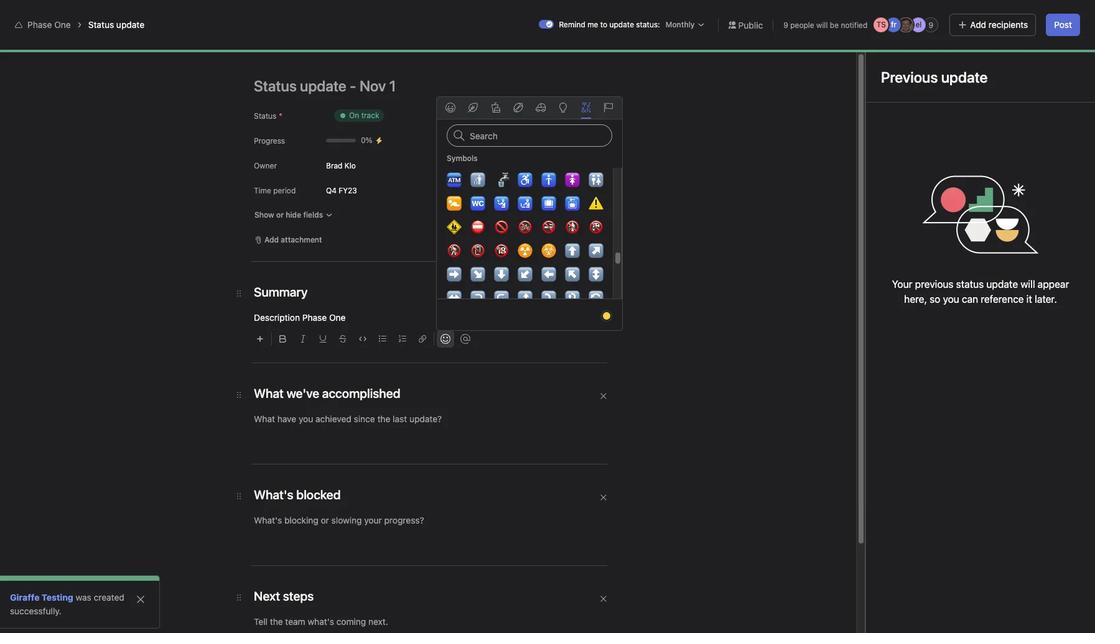 Task type: vqa. For each thing, say whether or not it's contained in the screenshot.
the New project or portfolio IMAGE
no



Task type: describe. For each thing, give the bounding box(es) containing it.
my workspace goals
[[204, 39, 286, 49]]

Search field
[[447, 124, 612, 147]]

your previous status update will appear here, so you can reference it later.
[[892, 279, 1069, 305]]

was
[[76, 592, 91, 603]]

0 vertical spatial brad
[[326, 161, 343, 170]]

1 vertical spatial phase
[[302, 312, 327, 323]]

9 for 9 people will be notified
[[784, 20, 788, 30]]

🚱 image
[[588, 220, 603, 235]]

info
[[1035, 10, 1049, 19]]

emoji image
[[441, 334, 451, 344]]

🛂 image
[[494, 196, 509, 211]]

successfully.
[[10, 606, 61, 617]]

remove section image for 3rd section title text field
[[600, 596, 607, 603]]

🚷 image
[[447, 243, 461, 258]]

notified
[[841, 20, 868, 30]]

0 horizontal spatial phase
[[27, 19, 52, 30]]

remove section image for what's blocked text field
[[600, 494, 607, 502]]

my workspace
[[32, 573, 90, 584]]

🚺 image
[[565, 172, 580, 187]]

close image
[[136, 595, 146, 605]]

sub- for use
[[443, 296, 462, 306]]

q4
[[326, 186, 337, 195]]

1 vertical spatial ts
[[983, 48, 993, 57]]

brad klo link
[[370, 615, 402, 625]]

use sub-goals to automatically update this goal's progress.
[[425, 296, 664, 306]]

add recipients button
[[950, 14, 1036, 36]]

strikethrough image
[[339, 335, 347, 343]]

↪️ image
[[494, 291, 509, 306]]

goal
[[508, 324, 525, 334]]

portfolios
[[457, 524, 492, 533]]

here,
[[904, 294, 927, 305]]

sub- for no
[[423, 245, 440, 254]]

relevant
[[385, 524, 414, 533]]

1 horizontal spatial klo
[[390, 615, 402, 625]]

connect relevant projects or portfolios button
[[334, 520, 497, 538]]

workspace for my workspace goals
[[219, 39, 262, 49]]

days
[[870, 14, 886, 24]]

on track inside popup button
[[349, 111, 379, 120]]

🚮 image
[[470, 172, 485, 187]]

on inside on track button
[[358, 185, 370, 196]]

on track button
[[326, 105, 392, 127]]

track inside on track popup button
[[361, 111, 379, 120]]

previous
[[915, 279, 954, 290]]

no sub-goals connected
[[411, 245, 498, 254]]

my for my workspace goals
[[204, 39, 216, 49]]

↩️ image
[[470, 291, 485, 306]]

risk
[[435, 185, 449, 196]]

*
[[279, 111, 282, 121]]

people
[[790, 20, 814, 30]]

↖️ image
[[565, 267, 580, 282]]

fields
[[303, 210, 323, 220]]

testing
[[42, 592, 73, 603]]

progress.
[[626, 296, 664, 306]]

connect for related work
[[353, 524, 383, 533]]

time period
[[254, 186, 296, 195]]

🚼 image
[[447, 196, 461, 211]]

🔞 image
[[494, 243, 509, 258]]

🚭 image
[[541, 220, 556, 235]]

period
[[273, 186, 296, 195]]

left
[[888, 14, 900, 24]]

add for add recipients
[[970, 19, 986, 30]]

track for off track button
[[495, 185, 516, 196]]

the status?
[[383, 156, 445, 171]]

team sprint goal link
[[298, 37, 367, 51]]

what's for what's the status?
[[340, 156, 380, 171]]

you
[[943, 294, 959, 305]]

el
[[916, 20, 922, 29]]

↗️ image
[[588, 243, 603, 258]]

hide
[[286, 210, 301, 220]]

phase one link
[[27, 19, 71, 30]]

remind me to update status:
[[559, 20, 660, 29]]

1 horizontal spatial fr
[[998, 48, 1003, 57]]

add attachment
[[264, 235, 322, 245]]

description for description
[[340, 388, 393, 400]]

your
[[892, 279, 913, 290]]

add billing info
[[996, 10, 1049, 19]]

link image
[[419, 335, 426, 343]]

italics image
[[299, 335, 307, 343]]

status update
[[88, 19, 144, 30]]

a
[[482, 324, 487, 334]]

Goal name text field
[[330, 95, 905, 140]]

reference
[[981, 294, 1024, 305]]

remove section image for second section title text field
[[600, 393, 607, 400]]

☣️ image
[[541, 243, 556, 258]]

add billing info button
[[991, 6, 1054, 24]]

insert an object image
[[256, 335, 264, 343]]

trial?
[[960, 10, 978, 19]]

off track
[[480, 185, 516, 196]]

created
[[94, 592, 124, 603]]

billing
[[1012, 10, 1033, 19]]

post button
[[1046, 14, 1080, 36]]

status
[[956, 279, 984, 290]]

🚳 image
[[517, 220, 532, 235]]

0 horizontal spatial fr
[[891, 20, 897, 29]]

connect a sub-goal
[[446, 324, 525, 334]]

↙️ image
[[517, 267, 532, 282]]

numbered list image
[[399, 335, 406, 343]]

add for add billing info
[[996, 10, 1010, 19]]

home
[[32, 42, 56, 53]]

🚯 image
[[565, 220, 580, 235]]

show
[[255, 210, 274, 220]]

Section title text field
[[254, 487, 341, 504]]

phase one
[[204, 52, 265, 67]]

status for status update
[[88, 19, 114, 30]]

appear
[[1038, 279, 1069, 290]]

☢️ image
[[517, 243, 532, 258]]

remind
[[559, 20, 585, 29]]

time
[[254, 186, 271, 195]]

recipients
[[989, 19, 1028, 30]]

sub- inside button
[[489, 324, 508, 334]]

hide sidebar image
[[16, 10, 26, 20]]

in
[[940, 10, 946, 19]]

monthly
[[666, 20, 695, 29]]

🛃 image
[[517, 196, 532, 211]]

me
[[588, 20, 598, 29]]

so
[[930, 294, 941, 305]]

↕️ image
[[588, 267, 603, 282]]

progress
[[254, 136, 285, 146]]

0 vertical spatial brad klo
[[326, 161, 356, 170]]



Task type: locate. For each thing, give the bounding box(es) containing it.
🏧 image
[[447, 172, 461, 187]]

1 horizontal spatial goals
[[440, 245, 459, 254]]

be
[[830, 20, 839, 30]]

1 horizontal spatial will
[[1021, 279, 1035, 290]]

goal's
[[600, 296, 624, 306]]

phase one
[[27, 19, 71, 30]]

1 remove section image from the top
[[600, 291, 607, 299]]

phase
[[27, 19, 52, 30], [302, 312, 327, 323]]

workspace
[[219, 39, 262, 49], [47, 573, 90, 584]]

ja left el
[[902, 20, 910, 29]]

on track button
[[340, 180, 401, 202]]

1 horizontal spatial my
[[204, 39, 216, 49]]

can
[[962, 294, 978, 305]]

2 9 from the left
[[929, 20, 934, 30]]

to right me
[[600, 20, 607, 29]]

1 vertical spatial my
[[32, 573, 45, 584]]

0 vertical spatial goals
[[264, 39, 286, 49]]

or right projects
[[448, 524, 455, 533]]

workspace inside 'link'
[[47, 573, 90, 584]]

public
[[738, 20, 763, 30]]

1 vertical spatial workspace
[[47, 573, 90, 584]]

⬆️ image
[[565, 243, 580, 258]]

what's up el
[[913, 10, 937, 19]]

⤵️ image
[[541, 291, 556, 306]]

9 people will be notified
[[784, 20, 868, 30]]

bulleted list image
[[379, 335, 386, 343]]

underline image
[[319, 335, 327, 343]]

my up phase one
[[204, 39, 216, 49]]

0 vertical spatial to
[[600, 20, 607, 29]]

workspace up testing
[[47, 573, 90, 584]]

or
[[276, 210, 284, 220], [448, 524, 455, 533]]

giraffe testing
[[10, 592, 73, 603]]

team
[[298, 39, 320, 49]]

use
[[425, 296, 441, 306]]

Title of update text field
[[254, 72, 627, 100]]

1 horizontal spatial status
[[254, 111, 276, 121]]

0 horizontal spatial or
[[276, 210, 284, 220]]

show or hide fields button
[[249, 207, 339, 224]]

trial
[[886, 6, 900, 15]]

track inside off track button
[[495, 185, 516, 196]]

off track button
[[462, 180, 524, 202]]

⬇️ image
[[494, 267, 509, 282]]

0 vertical spatial ja
[[902, 20, 910, 29]]

0 vertical spatial will
[[817, 20, 828, 30]]

sub- right use at the top of page
[[443, 296, 462, 306]]

on track inside button
[[358, 185, 393, 196]]

symbols
[[447, 154, 478, 163]]

this
[[583, 296, 597, 306]]

status left *
[[254, 111, 276, 121]]

goals for no sub-goals connected
[[440, 245, 459, 254]]

share
[[1054, 48, 1075, 57]]

9 right el
[[929, 20, 934, 30]]

on track right fy23
[[358, 185, 393, 196]]

add inside button
[[970, 19, 986, 30]]

ts right bk
[[983, 48, 993, 57]]

on up what's the status?
[[349, 111, 359, 120]]

0 vertical spatial fr
[[891, 20, 897, 29]]

on track
[[349, 111, 379, 120], [358, 185, 393, 196]]

0 horizontal spatial connect
[[353, 524, 383, 533]]

ts left left
[[877, 20, 886, 29]]

connected
[[461, 245, 498, 254]]

goals down 🚸 image in the top left of the page
[[440, 245, 459, 254]]

description up bold icon
[[254, 312, 300, 323]]

1 vertical spatial ja
[[1009, 48, 1017, 57]]

on inside on track popup button
[[349, 111, 359, 120]]

1 vertical spatial or
[[448, 524, 455, 533]]

1 vertical spatial goals
[[440, 245, 459, 254]]

1 horizontal spatial what's
[[913, 10, 937, 19]]

0 vertical spatial ts
[[877, 20, 886, 29]]

or left hide
[[276, 210, 284, 220]]

connect relevant projects or portfolios
[[353, 524, 492, 533]]

will left be
[[817, 20, 828, 30]]

it
[[1027, 294, 1032, 305]]

10
[[1021, 48, 1029, 58]]

0 vertical spatial on
[[349, 111, 359, 120]]

0 vertical spatial section title text field
[[254, 284, 308, 301]]

status *
[[254, 111, 282, 121]]

add
[[996, 10, 1010, 19], [970, 19, 986, 30], [264, 235, 279, 245]]

1 vertical spatial brad klo
[[370, 615, 402, 625]]

update left this
[[552, 296, 580, 306]]

2 vertical spatial goals
[[462, 296, 484, 306]]

1 9 from the left
[[784, 20, 788, 30]]

on right fy23
[[358, 185, 370, 196]]

0 vertical spatial sub-
[[423, 245, 440, 254]]

sub- right the no
[[423, 245, 440, 254]]

invite button
[[12, 606, 65, 629]]

1 horizontal spatial ts
[[983, 48, 993, 57]]

track inside on track button
[[372, 185, 393, 196]]

0 vertical spatial on track
[[349, 111, 379, 120]]

giraffe testing link
[[10, 592, 73, 603]]

1 vertical spatial will
[[1021, 279, 1035, 290]]

2 section title text field from the top
[[254, 385, 400, 403]]

1 horizontal spatial ja
[[1009, 48, 1017, 57]]

goals right '↔️' icon
[[462, 296, 484, 306]]

phase right 'hide sidebar' "icon"
[[27, 19, 52, 30]]

remove section image for third section title text field from the bottom of the page
[[600, 291, 607, 299]]

add inside 'button'
[[996, 10, 1010, 19]]

0 vertical spatial connect
[[446, 324, 480, 334]]

my workspace goals link
[[204, 37, 286, 51]]

1 vertical spatial section title text field
[[254, 385, 400, 403]]

1 vertical spatial klo
[[390, 615, 402, 625]]

track down what's the status?
[[372, 185, 393, 196]]

🚸 image
[[447, 220, 461, 235]]

⚠️ image
[[588, 196, 603, 211]]

goals left team
[[264, 39, 286, 49]]

or inside button
[[448, 524, 455, 533]]

1 horizontal spatial brad
[[370, 615, 388, 625]]

0 horizontal spatial goals
[[264, 39, 286, 49]]

invite
[[35, 612, 57, 622]]

1 vertical spatial fr
[[998, 48, 1003, 57]]

ja left 10
[[1009, 48, 1017, 57]]

list box
[[401, 5, 699, 25]]

📵 image
[[470, 243, 485, 258]]

1 horizontal spatial description
[[340, 388, 393, 400]]

off
[[480, 185, 493, 196]]

1 horizontal spatial or
[[448, 524, 455, 533]]

one up strikethrough icon
[[329, 312, 346, 323]]

later.
[[1035, 294, 1057, 305]]

Section title text field
[[254, 284, 308, 301], [254, 385, 400, 403], [254, 588, 314, 606]]

2 horizontal spatial goals
[[462, 296, 484, 306]]

toolbar
[[251, 325, 617, 348]]

0 horizontal spatial workspace
[[47, 573, 90, 584]]

connect a sub-goal button
[[425, 318, 533, 340]]

1 vertical spatial one
[[329, 312, 346, 323]]

was created successfully.
[[10, 592, 124, 617]]

1 horizontal spatial add
[[970, 19, 986, 30]]

will
[[817, 20, 828, 30], [1021, 279, 1035, 290]]

🚻 image
[[588, 172, 603, 187]]

description down code image
[[340, 388, 393, 400]]

0 vertical spatial or
[[276, 210, 284, 220]]

1 horizontal spatial connect
[[446, 324, 480, 334]]

at risk
[[424, 185, 449, 196]]

🛅 image
[[565, 196, 580, 211]]

➡️ image
[[447, 267, 461, 282]]

connect left the a
[[446, 324, 480, 334]]

track right off
[[495, 185, 516, 196]]

1 vertical spatial brad
[[370, 615, 388, 625]]

track up 0%
[[361, 111, 379, 120]]

phase up underline image
[[302, 312, 327, 323]]

status for status *
[[254, 111, 276, 121]]

0 horizontal spatial one
[[54, 19, 71, 30]]

what's in my trial? button
[[907, 6, 983, 24]]

post
[[1054, 19, 1072, 30]]

3 section title text field from the top
[[254, 588, 314, 606]]

⛔ image
[[470, 220, 485, 235]]

0 horizontal spatial ts
[[877, 20, 886, 29]]

0%
[[361, 136, 373, 145]]

connect down related work
[[353, 524, 383, 533]]

9 for 9
[[929, 20, 934, 30]]

my up giraffe testing link
[[32, 573, 45, 584]]

ts
[[877, 20, 886, 29], [983, 48, 993, 57]]

🔄 image
[[588, 291, 603, 306]]

0 vertical spatial phase
[[27, 19, 52, 30]]

what's down 0%
[[340, 156, 380, 171]]

what's for what's in my trial?
[[913, 10, 937, 19]]

show or hide fields
[[255, 210, 323, 220]]

fy23
[[339, 186, 357, 195]]

add inside popup button
[[264, 235, 279, 245]]

at mention image
[[461, 334, 470, 344]]

projects
[[416, 524, 446, 533]]

1 vertical spatial status
[[254, 111, 276, 121]]

🚹 image
[[541, 172, 556, 187]]

related work
[[340, 506, 400, 517]]

0 horizontal spatial will
[[817, 20, 828, 30]]

goal
[[349, 39, 367, 49]]

status up home link
[[88, 19, 114, 30]]

add for add attachment
[[264, 235, 279, 245]]

0 horizontal spatial description
[[254, 312, 300, 323]]

0 vertical spatial klo
[[345, 161, 356, 170]]

update left status:
[[610, 20, 634, 29]]

brad klo
[[326, 161, 356, 170], [370, 615, 402, 625]]

code image
[[359, 335, 367, 343]]

0 horizontal spatial add
[[264, 235, 279, 245]]

1 vertical spatial on track
[[358, 185, 393, 196]]

🛄 image
[[541, 196, 556, 211]]

🚫 image
[[494, 220, 509, 235]]

workspace up phase one
[[219, 39, 262, 49]]

2 remove section image from the top
[[600, 393, 607, 400]]

1 vertical spatial what's
[[340, 156, 380, 171]]

1 vertical spatial description
[[340, 388, 393, 400]]

will inside your previous status update will appear here, so you can reference it later.
[[1021, 279, 1035, 290]]

1 horizontal spatial sub-
[[443, 296, 462, 306]]

track for on track button
[[372, 185, 393, 196]]

goals for use sub-goals to automatically update this goal's progress.
[[462, 296, 484, 306]]

klo
[[345, 161, 356, 170], [390, 615, 402, 625]]

team sprint goal
[[298, 39, 367, 49]]

what's the status?
[[340, 156, 445, 171]]

4 remove section image from the top
[[600, 596, 607, 603]]

home link
[[7, 38, 142, 58]]

at
[[424, 185, 432, 196]]

sprint
[[322, 39, 346, 49]]

fr
[[891, 20, 897, 29], [998, 48, 1003, 57]]

1 horizontal spatial to
[[600, 20, 607, 29]]

fr right bk
[[998, 48, 1003, 57]]

1 horizontal spatial one
[[329, 312, 346, 323]]

2 vertical spatial section title text field
[[254, 588, 314, 606]]

⬅️ image
[[541, 267, 556, 282]]

♿ image
[[517, 172, 532, 187]]

3 remove section image from the top
[[600, 494, 607, 502]]

1 horizontal spatial brad klo
[[370, 615, 402, 625]]

my inside my workspace goals link
[[204, 39, 216, 49]]

0 horizontal spatial brad
[[326, 161, 343, 170]]

2 horizontal spatial sub-
[[489, 324, 508, 334]]

1 vertical spatial sub-
[[443, 296, 462, 306]]

0 horizontal spatial what's
[[340, 156, 380, 171]]

brad
[[326, 161, 343, 170], [370, 615, 388, 625]]

remove section image
[[600, 291, 607, 299], [600, 393, 607, 400], [600, 494, 607, 502], [600, 596, 607, 603]]

previous update
[[881, 68, 988, 86]]

at risk button
[[406, 180, 457, 202]]

1 section title text field from the top
[[254, 284, 308, 301]]

↘️ image
[[470, 267, 485, 282]]

my for my workspace
[[32, 573, 45, 584]]

fr down trial
[[891, 20, 897, 29]]

0 vertical spatial workspace
[[219, 39, 262, 49]]

0 horizontal spatial ja
[[902, 20, 910, 29]]

workspace for my workspace
[[47, 573, 90, 584]]

add recipients
[[970, 19, 1028, 30]]

update up home link
[[116, 19, 144, 30]]

or inside dropdown button
[[276, 210, 284, 220]]

update inside your previous status update will appear here, so you can reference it later.
[[987, 279, 1018, 290]]

⤴️ image
[[517, 291, 532, 306]]

🚾 image
[[470, 196, 485, 211]]

0 horizontal spatial 9
[[784, 20, 788, 30]]

17
[[860, 14, 868, 24]]

automatically
[[496, 296, 550, 306]]

monthly button
[[663, 19, 708, 31]]

1 horizontal spatial workspace
[[219, 39, 262, 49]]

no
[[411, 245, 421, 254]]

one up home link
[[54, 19, 71, 30]]

on
[[349, 111, 359, 120], [358, 185, 370, 196]]

0 vertical spatial what's
[[913, 10, 937, 19]]

0 vertical spatial one
[[54, 19, 71, 30]]

bold image
[[279, 335, 287, 343]]

0 horizontal spatial status
[[88, 19, 114, 30]]

1 vertical spatial to
[[486, 296, 494, 306]]

q4 fy23
[[326, 186, 357, 195]]

🔃 image
[[565, 291, 580, 306]]

giraffe
[[10, 592, 40, 603]]

will up "it"
[[1021, 279, 1035, 290]]

0 vertical spatial status
[[88, 19, 114, 30]]

0 horizontal spatial sub-
[[423, 245, 440, 254]]

1 vertical spatial on
[[358, 185, 370, 196]]

2 horizontal spatial add
[[996, 10, 1010, 19]]

on track up 0%
[[349, 111, 379, 120]]

to right ↩️ image
[[486, 296, 494, 306]]

0 vertical spatial my
[[204, 39, 216, 49]]

add attachment button
[[249, 231, 328, 249]]

0 horizontal spatial to
[[486, 296, 494, 306]]

0 horizontal spatial klo
[[345, 161, 356, 170]]

9 left people
[[784, 20, 788, 30]]

1 vertical spatial connect
[[353, 524, 383, 533]]

0 vertical spatial description
[[254, 312, 300, 323]]

↔️ image
[[447, 291, 461, 306]]

sub- right the a
[[489, 324, 508, 334]]

update up reference
[[987, 279, 1018, 290]]

1 horizontal spatial 9
[[929, 20, 934, 30]]

0 horizontal spatial brad klo
[[326, 161, 356, 170]]

what's inside button
[[913, 10, 937, 19]]

🚰 image
[[494, 172, 509, 187]]

2 vertical spatial sub-
[[489, 324, 508, 334]]

1 horizontal spatial phase
[[302, 312, 327, 323]]

description for description phase one
[[254, 312, 300, 323]]

share button
[[1039, 44, 1080, 62]]

goals for my workspace goals
[[264, 39, 286, 49]]

free trial 17 days left
[[860, 6, 900, 24]]

0 horizontal spatial my
[[32, 573, 45, 584]]

bk
[[970, 48, 980, 57]]

my inside my workspace 'link'
[[32, 573, 45, 584]]

switch
[[539, 20, 554, 29]]

connect for use sub-goals to automatically update this goal's progress.
[[446, 324, 480, 334]]



